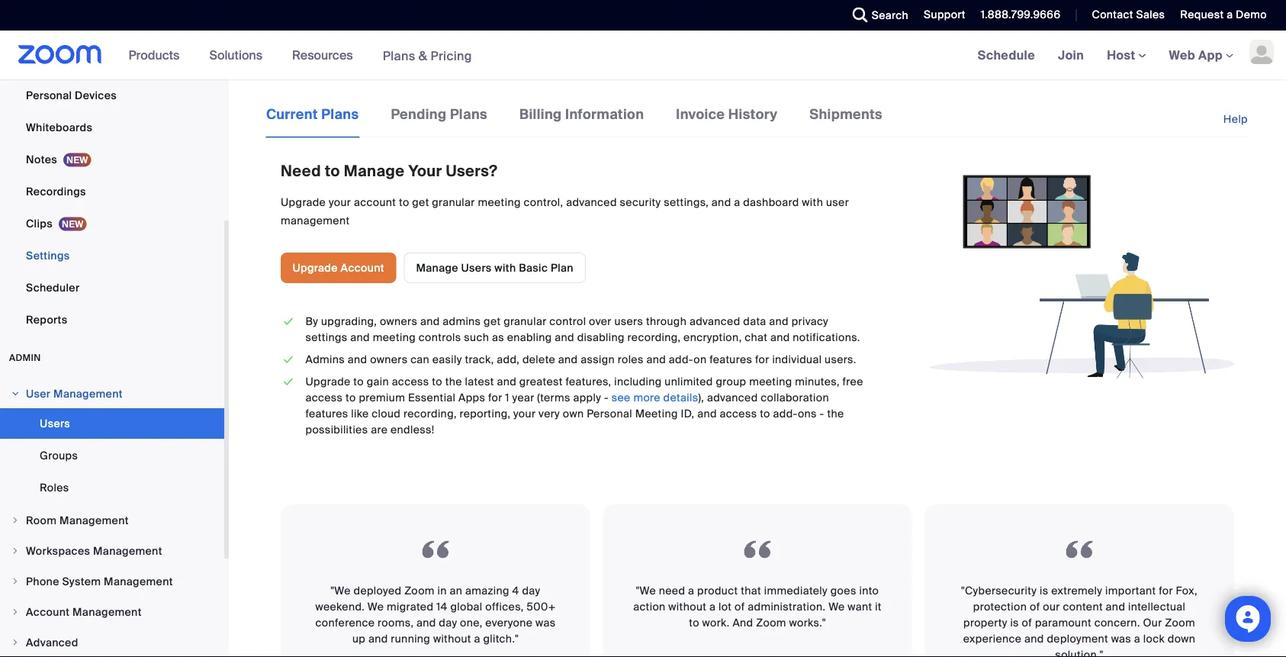 Task type: vqa. For each thing, say whether or not it's contained in the screenshot.
'plans and billing' link
no



Task type: describe. For each thing, give the bounding box(es) containing it.
"we need a product that immediately goes into action without a lot of administration. we want it to work. and zoom works."
[[634, 584, 882, 630]]

users
[[615, 314, 644, 328]]

profile picture image
[[1250, 40, 1275, 64]]

meetings navigation
[[967, 31, 1287, 81]]

and up gain
[[348, 353, 367, 367]]

extremely
[[1052, 584, 1103, 598]]

free
[[843, 375, 864, 389]]

to inside the "we need a product that immediately goes into action without a lot of administration. we want it to work. and zoom works."
[[689, 616, 700, 630]]

1
[[505, 391, 510, 405]]

products
[[129, 47, 180, 63]]

pending
[[391, 105, 447, 123]]

meeting inside the upgrade to gain access to the latest and greatest features, including unlimited group meeting minutes, free access to premium essential apps for 1 year (terms apply -
[[750, 375, 793, 389]]

of inside the "we need a product that immediately goes into action without a lot of administration. we want it to work. and zoom works."
[[735, 600, 745, 614]]

request a demo
[[1181, 8, 1268, 22]]

pending plans link
[[390, 104, 488, 136]]

plans for pending plans
[[450, 105, 488, 123]]

endless!
[[391, 423, 435, 437]]

solution."
[[1056, 648, 1104, 657]]

see
[[612, 391, 631, 405]]

it
[[875, 600, 882, 614]]

granular inside upgrade your account to get granular meeting control, advanced security settings, and a dashboard with user management
[[432, 195, 475, 209]]

0 vertical spatial access
[[392, 375, 429, 389]]

right image for room
[[11, 516, 20, 525]]

invoice
[[676, 105, 725, 123]]

one,
[[460, 616, 483, 630]]

id,
[[681, 407, 695, 421]]

solutions
[[209, 47, 263, 63]]

and up running
[[417, 616, 436, 630]]

add- inside ), advanced collaboration features like cloud recording, reporting, your very own personal meeting id, and access to add-ons - the possibilities are endless!
[[774, 407, 798, 421]]

and up 'concern.'
[[1106, 600, 1126, 614]]

get inside "by upgrading, owners and admins get granular control over users through advanced data and privacy settings and meeting controls such as enabling and disabling recording, encryption, chat and notifications."
[[484, 314, 501, 328]]

easily
[[433, 353, 462, 367]]

advanced inside upgrade your account to get granular meeting control, advanced security settings, and a dashboard with user management
[[566, 195, 617, 209]]

to inside ), advanced collaboration features like cloud recording, reporting, your very own personal meeting id, and access to add-ons - the possibilities are endless!
[[760, 407, 771, 421]]

current
[[266, 105, 318, 123]]

demo
[[1236, 8, 1268, 22]]

room management menu item
[[0, 506, 224, 535]]

without inside "we deployed zoom in an amazing 4 day weekend. we migrated 14 global offices, 500+ conference rooms, and day one, everyone was up and running without a glitch."
[[433, 632, 471, 646]]

meeting
[[635, 407, 678, 421]]

),
[[699, 391, 705, 405]]

notifications.
[[793, 330, 861, 345]]

"cybersecurity is extremely important for fox, protection of our content and intellectual property is of paramount concern. our zoom experience and deployment was a lock down solution."
[[962, 584, 1198, 657]]

cloud
[[372, 407, 401, 421]]

the inside the upgrade to gain access to the latest and greatest features, including unlimited group meeting minutes, free access to premium essential apps for 1 year (terms apply -
[[445, 375, 462, 389]]

plans for current plans
[[322, 105, 359, 123]]

- inside ), advanced collaboration features like cloud recording, reporting, your very own personal meeting id, and access to add-ons - the possibilities are endless!
[[820, 407, 825, 421]]

our
[[1144, 616, 1163, 630]]

account management menu item
[[0, 598, 224, 627]]

advanced inside ), advanced collaboration features like cloud recording, reporting, your very own personal meeting id, and access to add-ons - the possibilities are endless!
[[707, 391, 758, 405]]

your inside upgrade your account to get granular meeting control, advanced security settings, and a dashboard with user management
[[329, 195, 351, 209]]

action
[[634, 600, 666, 614]]

history
[[729, 105, 778, 123]]

and right the chat
[[771, 330, 790, 345]]

search button
[[842, 0, 913, 31]]

right image inside advanced menu item
[[11, 638, 20, 647]]

and inside ), advanced collaboration features like cloud recording, reporting, your very own personal meeting id, and access to add-ons - the possibilities are endless!
[[698, 407, 717, 421]]

conference
[[316, 616, 375, 630]]

app
[[1199, 47, 1223, 63]]

concern.
[[1095, 616, 1141, 630]]

with inside manage users with basic plan button
[[495, 261, 516, 275]]

personal devices
[[26, 88, 117, 102]]

account
[[354, 195, 396, 209]]

upgrade account button
[[281, 253, 396, 283]]

1.888.799.9666
[[981, 8, 1061, 22]]

your
[[409, 162, 442, 181]]

rooms,
[[378, 616, 414, 630]]

resources
[[292, 47, 353, 63]]

host
[[1108, 47, 1139, 63]]

account inside button
[[341, 261, 385, 275]]

deployed
[[354, 584, 402, 598]]

phone system management
[[26, 574, 173, 588]]

zoom inside "cybersecurity is extremely important for fox, protection of our content and intellectual property is of paramount concern. our zoom experience and deployment was a lock down solution."
[[1166, 616, 1196, 630]]

system
[[62, 574, 101, 588]]

a inside upgrade your account to get granular meeting control, advanced security settings, and a dashboard with user management
[[734, 195, 741, 209]]

of left our
[[1030, 600, 1041, 614]]

the inside ), advanced collaboration features like cloud recording, reporting, your very own personal meeting id, and access to add-ons - the possibilities are endless!
[[828, 407, 845, 421]]

users?
[[446, 162, 498, 181]]

resources button
[[292, 31, 360, 79]]

checked image for admins
[[281, 352, 296, 368]]

web app button
[[1170, 47, 1234, 63]]

zoom inside the "we need a product that immediately goes into action without a lot of administration. we want it to work. and zoom works."
[[756, 616, 787, 630]]

upgrade for upgrade account
[[293, 261, 338, 275]]

admin menu menu
[[0, 379, 224, 657]]

phone system management menu item
[[0, 567, 224, 596]]

more
[[634, 391, 661, 405]]

help
[[1224, 112, 1249, 126]]

fox,
[[1176, 584, 1198, 598]]

owners for and
[[380, 314, 418, 328]]

right image for phone
[[11, 577, 20, 586]]

admins
[[443, 314, 481, 328]]

as
[[492, 330, 504, 345]]

right image for user
[[11, 389, 20, 398]]

was inside "we deployed zoom in an amazing 4 day weekend. we migrated 14 global offices, 500+ conference rooms, and day one, everyone was up and running without a glitch."
[[536, 616, 556, 630]]

premium
[[359, 391, 405, 405]]

users inside button
[[461, 261, 492, 275]]

amazing
[[466, 584, 510, 598]]

apply
[[574, 391, 602, 405]]

reports
[[26, 313, 67, 327]]

checked image
[[281, 314, 296, 330]]

personal inside ), advanced collaboration features like cloud recording, reporting, your very own personal meeting id, and access to add-ons - the possibilities are endless!
[[587, 407, 633, 421]]

upgrade your account to get granular meeting control, advanced security settings, and a dashboard with user management
[[281, 195, 849, 227]]

0 horizontal spatial add-
[[669, 353, 694, 367]]

right image for workspaces
[[11, 546, 20, 556]]

support
[[924, 8, 966, 22]]

management for account management
[[72, 605, 142, 619]]

to inside upgrade your account to get granular meeting control, advanced security settings, and a dashboard with user management
[[399, 195, 409, 209]]

administration.
[[748, 600, 826, 614]]

personal devices link
[[0, 80, 224, 111]]

basic
[[519, 261, 548, 275]]

pending plans
[[391, 105, 488, 123]]

group
[[716, 375, 747, 389]]

meeting inside "by upgrading, owners and admins get granular control over users through advanced data and privacy settings and meeting controls such as enabling and disabling recording, encryption, chat and notifications."
[[373, 330, 416, 345]]

apps
[[459, 391, 486, 405]]

up
[[353, 632, 366, 646]]

(terms
[[537, 391, 571, 405]]

a left lot
[[710, 600, 716, 614]]

and down 'paramount'
[[1025, 632, 1045, 646]]

assign
[[581, 353, 615, 367]]

controls
[[419, 330, 461, 345]]

need
[[281, 162, 321, 181]]

own
[[563, 407, 584, 421]]

a inside "we deployed zoom in an amazing 4 day weekend. we migrated 14 global offices, 500+ conference rooms, and day one, everyone was up and running without a glitch."
[[474, 632, 481, 646]]

schedule
[[978, 47, 1036, 63]]

roles
[[618, 353, 644, 367]]

advanced
[[26, 635, 78, 649]]

products button
[[129, 31, 187, 79]]

that
[[741, 584, 762, 598]]

), advanced collaboration features like cloud recording, reporting, your very own personal meeting id, and access to add-ons - the possibilities are endless!
[[306, 391, 845, 437]]

features,
[[566, 375, 612, 389]]

on
[[694, 353, 707, 367]]

billing information link
[[519, 104, 645, 136]]

clips
[[26, 216, 53, 230]]

and up controls
[[420, 314, 440, 328]]

your inside ), advanced collaboration features like cloud recording, reporting, your very own personal meeting id, and access to add-ons - the possibilities are endless!
[[514, 407, 536, 421]]

details
[[664, 391, 699, 405]]

billing
[[520, 105, 562, 123]]

clips link
[[0, 208, 224, 239]]

"we for deployed
[[331, 584, 351, 598]]

unlimited
[[665, 375, 713, 389]]

advanced inside "by upgrading, owners and admins get granular control over users through advanced data and privacy settings and meeting controls such as enabling and disabling recording, encryption, chat and notifications."
[[690, 314, 741, 328]]

user
[[26, 387, 51, 401]]

want
[[848, 600, 873, 614]]

paramount
[[1036, 616, 1092, 630]]



Task type: locate. For each thing, give the bounding box(es) containing it.
phone
[[26, 574, 59, 588]]

of right lot
[[735, 600, 745, 614]]

the right ons
[[828, 407, 845, 421]]

0 vertical spatial -
[[604, 391, 609, 405]]

web app
[[1170, 47, 1223, 63]]

to up like
[[346, 391, 356, 405]]

add- down collaboration
[[774, 407, 798, 421]]

management down phone system management menu item
[[72, 605, 142, 619]]

1 horizontal spatial recording,
[[628, 330, 681, 345]]

0 vertical spatial features
[[710, 353, 753, 367]]

0 vertical spatial get
[[412, 195, 429, 209]]

users up admins
[[461, 261, 492, 275]]

management for room management
[[60, 513, 129, 527]]

request a demo link
[[1169, 0, 1287, 31], [1181, 8, 1268, 22]]

0 vertical spatial the
[[445, 375, 462, 389]]

1 horizontal spatial users
[[461, 261, 492, 275]]

was
[[536, 616, 556, 630], [1112, 632, 1132, 646]]

1 vertical spatial for
[[488, 391, 503, 405]]

2 horizontal spatial access
[[720, 407, 757, 421]]

1 vertical spatial recording,
[[404, 407, 457, 421]]

0 vertical spatial was
[[536, 616, 556, 630]]

a right need on the right bottom of page
[[688, 584, 695, 598]]

owners for can
[[370, 353, 408, 367]]

0 vertical spatial recording,
[[628, 330, 681, 345]]

0 horizontal spatial for
[[488, 391, 503, 405]]

2 right image from the top
[[11, 516, 20, 525]]

offices,
[[486, 600, 524, 614]]

1 vertical spatial -
[[820, 407, 825, 421]]

2 vertical spatial meeting
[[750, 375, 793, 389]]

2 horizontal spatial meeting
[[750, 375, 793, 389]]

1 horizontal spatial granular
[[504, 314, 547, 328]]

owners inside "by upgrading, owners and admins get granular control over users through advanced data and privacy settings and meeting controls such as enabling and disabling recording, encryption, chat and notifications."
[[380, 314, 418, 328]]

0 horizontal spatial the
[[445, 375, 462, 389]]

the down easily
[[445, 375, 462, 389]]

is down protection
[[1011, 616, 1020, 630]]

request
[[1181, 8, 1224, 22]]

0 horizontal spatial is
[[1011, 616, 1020, 630]]

features up the possibilities
[[306, 407, 348, 421]]

dashboard
[[744, 195, 800, 209]]

to down collaboration
[[760, 407, 771, 421]]

1 vertical spatial features
[[306, 407, 348, 421]]

0 vertical spatial day
[[522, 584, 541, 598]]

access down can
[[392, 375, 429, 389]]

and right roles
[[647, 353, 666, 367]]

and right data
[[770, 314, 789, 328]]

0 horizontal spatial personal
[[26, 88, 72, 102]]

1 vertical spatial personal
[[587, 407, 633, 421]]

of down protection
[[1022, 616, 1033, 630]]

recording, down essential
[[404, 407, 457, 421]]

experience
[[964, 632, 1022, 646]]

"we up weekend. on the left of page
[[331, 584, 351, 598]]

right image
[[11, 389, 20, 398], [11, 516, 20, 525], [11, 546, 20, 556], [11, 577, 20, 586], [11, 638, 20, 647]]

advanced right control, at the left top of page
[[566, 195, 617, 209]]

settings,
[[664, 195, 709, 209]]

immediately
[[765, 584, 828, 598]]

upgrade for upgrade your account to get granular meeting control, advanced security settings, and a dashboard with user management
[[281, 195, 326, 209]]

recordings link
[[0, 176, 224, 207]]

checked image down checked icon
[[281, 374, 296, 390]]

was down 500+
[[536, 616, 556, 630]]

a inside "cybersecurity is extremely important for fox, protection of our content and intellectual property is of paramount concern. our zoom experience and deployment was a lock down solution."
[[1135, 632, 1141, 646]]

1 right image from the top
[[11, 389, 20, 398]]

0 horizontal spatial with
[[495, 261, 516, 275]]

- right ons
[[820, 407, 825, 421]]

to left work.
[[689, 616, 700, 630]]

"we up action
[[636, 584, 656, 598]]

1 horizontal spatial personal
[[587, 407, 633, 421]]

granular up enabling
[[504, 314, 547, 328]]

management up 'users' link
[[53, 387, 123, 401]]

admins
[[306, 353, 345, 367]]

features up the group
[[710, 353, 753, 367]]

1 horizontal spatial zoom
[[756, 616, 787, 630]]

zoom logo image
[[18, 45, 102, 64]]

0 vertical spatial your
[[329, 195, 351, 209]]

user management menu item
[[0, 379, 224, 408]]

right image left 'workspaces'
[[11, 546, 20, 556]]

1 vertical spatial owners
[[370, 353, 408, 367]]

advanced menu item
[[0, 628, 224, 657]]

right image left "room"
[[11, 516, 20, 525]]

1 vertical spatial upgrade
[[293, 261, 338, 275]]

user management menu
[[0, 408, 224, 504]]

account up advanced
[[26, 605, 70, 619]]

recording, down 'through'
[[628, 330, 681, 345]]

user
[[826, 195, 849, 209]]

main content main content
[[229, 79, 1287, 657]]

right image
[[11, 607, 20, 617]]

right image down right image
[[11, 638, 20, 647]]

0 vertical spatial users
[[461, 261, 492, 275]]

1 vertical spatial manage
[[416, 261, 459, 275]]

- left see
[[604, 391, 609, 405]]

a left demo
[[1227, 8, 1234, 22]]

upgrade inside button
[[293, 261, 338, 275]]

roles link
[[0, 472, 224, 503]]

settings
[[306, 330, 348, 345]]

2 vertical spatial for
[[1159, 584, 1174, 598]]

admin
[[9, 352, 41, 364]]

0 horizontal spatial granular
[[432, 195, 475, 209]]

1 vertical spatial advanced
[[690, 314, 741, 328]]

was inside "cybersecurity is extremely important for fox, protection of our content and intellectual property is of paramount concern. our zoom experience and deployment was a lock down solution."
[[1112, 632, 1132, 646]]

plans inside product information navigation
[[383, 48, 416, 64]]

plans right pending
[[450, 105, 488, 123]]

contact sales link
[[1081, 0, 1169, 31], [1092, 8, 1166, 22]]

to up essential
[[432, 375, 443, 389]]

0 horizontal spatial users
[[40, 416, 70, 430]]

owners up gain
[[370, 353, 408, 367]]

2 we from the left
[[829, 600, 845, 614]]

0 vertical spatial owners
[[380, 314, 418, 328]]

weekend.
[[316, 600, 365, 614]]

manage up admins
[[416, 261, 459, 275]]

0 horizontal spatial account
[[26, 605, 70, 619]]

right image left user
[[11, 389, 20, 398]]

advanced
[[566, 195, 617, 209], [690, 314, 741, 328], [707, 391, 758, 405]]

zoom up down
[[1166, 616, 1196, 630]]

recording,
[[628, 330, 681, 345], [404, 407, 457, 421]]

users link
[[0, 408, 224, 439]]

1 vertical spatial your
[[514, 407, 536, 421]]

4
[[512, 584, 519, 598]]

without down need on the right bottom of page
[[669, 600, 707, 614]]

recordings
[[26, 184, 86, 198]]

2 vertical spatial access
[[720, 407, 757, 421]]

1 horizontal spatial -
[[820, 407, 825, 421]]

1 horizontal spatial for
[[756, 353, 770, 367]]

0 horizontal spatial "we
[[331, 584, 351, 598]]

3 right image from the top
[[11, 546, 20, 556]]

0 horizontal spatial features
[[306, 407, 348, 421]]

add- up unlimited
[[669, 353, 694, 367]]

1 horizontal spatial is
[[1040, 584, 1049, 598]]

2 horizontal spatial for
[[1159, 584, 1174, 598]]

1 vertical spatial is
[[1011, 616, 1020, 630]]

room
[[26, 513, 57, 527]]

1 vertical spatial checked image
[[281, 374, 296, 390]]

and up 1
[[497, 375, 517, 389]]

support link
[[913, 0, 970, 31], [924, 8, 966, 22]]

and right delete
[[559, 353, 578, 367]]

roles
[[40, 480, 69, 495]]

minutes,
[[795, 375, 840, 389]]

2 vertical spatial advanced
[[707, 391, 758, 405]]

checked image left the admins
[[281, 352, 296, 368]]

granular inside "by upgrading, owners and admins get granular control over users through advanced data and privacy settings and meeting controls such as enabling and disabling recording, encryption, chat and notifications."
[[504, 314, 547, 328]]

join
[[1059, 47, 1085, 63]]

and inside the upgrade to gain access to the latest and greatest features, including unlimited group meeting minutes, free access to premium essential apps for 1 year (terms apply -
[[497, 375, 517, 389]]

1 vertical spatial was
[[1112, 632, 1132, 646]]

-
[[604, 391, 609, 405], [820, 407, 825, 421]]

1 checked image from the top
[[281, 352, 296, 368]]

recording, inside "by upgrading, owners and admins get granular control over users through advanced data and privacy settings and meeting controls such as enabling and disabling recording, encryption, chat and notifications."
[[628, 330, 681, 345]]

for
[[756, 353, 770, 367], [488, 391, 503, 405], [1159, 584, 1174, 598]]

"we inside "we deployed zoom in an amazing 4 day weekend. we migrated 14 global offices, 500+ conference rooms, and day one, everyone was up and running without a glitch."
[[331, 584, 351, 598]]

lock
[[1144, 632, 1165, 646]]

2 checked image from the top
[[281, 374, 296, 390]]

work.
[[703, 616, 730, 630]]

0 vertical spatial manage
[[344, 162, 405, 181]]

plans left &
[[383, 48, 416, 64]]

upgrade inside the upgrade to gain access to the latest and greatest features, including unlimited group meeting minutes, free access to premium essential apps for 1 year (terms apply -
[[306, 375, 351, 389]]

solutions button
[[209, 31, 269, 79]]

1 horizontal spatial account
[[341, 261, 385, 275]]

pricing
[[431, 48, 472, 64]]

4 right image from the top
[[11, 577, 20, 586]]

granular down users? at the left top
[[432, 195, 475, 209]]

0 vertical spatial upgrade
[[281, 195, 326, 209]]

500+
[[527, 600, 556, 614]]

we inside "we deployed zoom in an amazing 4 day weekend. we migrated 14 global offices, 500+ conference rooms, and day one, everyone was up and running without a glitch."
[[368, 600, 384, 614]]

get up as
[[484, 314, 501, 328]]

room management
[[26, 513, 129, 527]]

to right account
[[399, 195, 409, 209]]

0 horizontal spatial manage
[[344, 162, 405, 181]]

essential
[[408, 391, 456, 405]]

recording, inside ), advanced collaboration features like cloud recording, reporting, your very own personal meeting id, and access to add-ons - the possibilities are endless!
[[404, 407, 457, 421]]

right image inside workspaces management menu item
[[11, 546, 20, 556]]

for inside "cybersecurity is extremely important for fox, protection of our content and intellectual property is of paramount concern. our zoom experience and deployment was a lock down solution."
[[1159, 584, 1174, 598]]

owners
[[380, 314, 418, 328], [370, 353, 408, 367]]

management down "room management" menu item
[[93, 544, 162, 558]]

manage inside button
[[416, 261, 459, 275]]

very
[[539, 407, 560, 421]]

and right up
[[369, 632, 388, 646]]

get inside upgrade your account to get granular meeting control, advanced security settings, and a dashboard with user management
[[412, 195, 429, 209]]

1 vertical spatial the
[[828, 407, 845, 421]]

1 vertical spatial access
[[306, 391, 343, 405]]

and down upgrading,
[[351, 330, 370, 345]]

1 horizontal spatial manage
[[416, 261, 459, 275]]

personal inside menu
[[26, 88, 72, 102]]

and down ),
[[698, 407, 717, 421]]

join link
[[1047, 31, 1096, 79]]

for inside the upgrade to gain access to the latest and greatest features, including unlimited group meeting minutes, free access to premium essential apps for 1 year (terms apply -
[[488, 391, 503, 405]]

in
[[438, 584, 447, 598]]

without inside the "we need a product that immediately goes into action without a lot of administration. we want it to work. and zoom works."
[[669, 600, 707, 614]]

0 horizontal spatial day
[[439, 616, 457, 630]]

management up workspaces management
[[60, 513, 129, 527]]

&
[[419, 48, 428, 64]]

0 horizontal spatial access
[[306, 391, 343, 405]]

was down 'concern.'
[[1112, 632, 1132, 646]]

2 horizontal spatial plans
[[450, 105, 488, 123]]

0 vertical spatial is
[[1040, 584, 1049, 598]]

0 horizontal spatial -
[[604, 391, 609, 405]]

1 vertical spatial account
[[26, 605, 70, 619]]

we down the deployed
[[368, 600, 384, 614]]

0 horizontal spatial we
[[368, 600, 384, 614]]

for down the chat
[[756, 353, 770, 367]]

upgrade for upgrade to gain access to the latest and greatest features, including unlimited group meeting minutes, free access to premium essential apps for 1 year (terms apply -
[[306, 375, 351, 389]]

0 vertical spatial personal
[[26, 88, 72, 102]]

management for user management
[[53, 387, 123, 401]]

greatest
[[520, 375, 563, 389]]

meeting up collaboration
[[750, 375, 793, 389]]

day
[[522, 584, 541, 598], [439, 616, 457, 630]]

with inside upgrade your account to get granular meeting control, advanced security settings, and a dashboard with user management
[[802, 195, 824, 209]]

1 horizontal spatial we
[[829, 600, 845, 614]]

personal menu menu
[[0, 0, 224, 337]]

owners up can
[[380, 314, 418, 328]]

product information navigation
[[117, 31, 484, 81]]

right image inside 'user management' menu item
[[11, 389, 20, 398]]

upgrade up management
[[281, 195, 326, 209]]

personal up whiteboards
[[26, 88, 72, 102]]

your up management
[[329, 195, 351, 209]]

zoom up the migrated
[[405, 584, 435, 598]]

management down workspaces management menu item
[[104, 574, 173, 588]]

2 "we from the left
[[636, 584, 656, 598]]

for left 1
[[488, 391, 503, 405]]

banner
[[0, 31, 1287, 81]]

protection
[[974, 600, 1027, 614]]

data
[[744, 314, 767, 328]]

1 horizontal spatial add-
[[774, 407, 798, 421]]

and right 'settings,'
[[712, 195, 732, 209]]

whiteboards link
[[0, 112, 224, 143]]

zoom down "administration."
[[756, 616, 787, 630]]

meeting inside upgrade your account to get granular meeting control, advanced security settings, and a dashboard with user management
[[478, 195, 521, 209]]

0 vertical spatial add-
[[669, 353, 694, 367]]

collaboration
[[761, 391, 830, 405]]

track,
[[465, 353, 494, 367]]

host button
[[1108, 47, 1147, 63]]

1 vertical spatial get
[[484, 314, 501, 328]]

account up upgrading,
[[341, 261, 385, 275]]

banner containing products
[[0, 31, 1287, 81]]

admins and owners can easily track, add, delete and assign roles and add-on features for individual users.
[[306, 353, 857, 367]]

1 vertical spatial granular
[[504, 314, 547, 328]]

right image inside phone system management menu item
[[11, 577, 20, 586]]

1 "we from the left
[[331, 584, 351, 598]]

plan
[[551, 261, 574, 275]]

lot
[[719, 600, 732, 614]]

"we for need
[[636, 584, 656, 598]]

workspaces management menu item
[[0, 537, 224, 566]]

management for workspaces management
[[93, 544, 162, 558]]

0 horizontal spatial recording,
[[404, 407, 457, 421]]

access inside ), advanced collaboration features like cloud recording, reporting, your very own personal meeting id, and access to add-ons - the possibilities are endless!
[[720, 407, 757, 421]]

current plans
[[266, 105, 359, 123]]

notes
[[26, 152, 57, 166]]

advanced down the group
[[707, 391, 758, 405]]

groups
[[40, 448, 78, 462]]

users up groups
[[40, 416, 70, 430]]

we down goes
[[829, 600, 845, 614]]

your
[[329, 195, 351, 209], [514, 407, 536, 421]]

account
[[341, 261, 385, 275], [26, 605, 70, 619]]

1 vertical spatial users
[[40, 416, 70, 430]]

meeting down users? at the left top
[[478, 195, 521, 209]]

1 horizontal spatial get
[[484, 314, 501, 328]]

schedule link
[[967, 31, 1047, 79]]

1 horizontal spatial access
[[392, 375, 429, 389]]

5 right image from the top
[[11, 638, 20, 647]]

with left basic on the left
[[495, 261, 516, 275]]

day right the 4
[[522, 584, 541, 598]]

1 vertical spatial day
[[439, 616, 457, 630]]

upgrade down the admins
[[306, 375, 351, 389]]

- inside the upgrade to gain access to the latest and greatest features, including unlimited group meeting minutes, free access to premium essential apps for 1 year (terms apply -
[[604, 391, 609, 405]]

0 vertical spatial checked image
[[281, 352, 296, 368]]

0 horizontal spatial without
[[433, 632, 471, 646]]

zoom inside "we deployed zoom in an amazing 4 day weekend. we migrated 14 global offices, 500+ conference rooms, and day one, everyone was up and running without a glitch."
[[405, 584, 435, 598]]

upgrade inside upgrade your account to get granular meeting control, advanced security settings, and a dashboard with user management
[[281, 195, 326, 209]]

1 horizontal spatial plans
[[383, 48, 416, 64]]

2 horizontal spatial zoom
[[1166, 616, 1196, 630]]

by upgrading, owners and admins get granular control over users through advanced data and privacy settings and meeting controls such as enabling and disabling recording, encryption, chat and notifications.
[[306, 314, 861, 345]]

a down one,
[[474, 632, 481, 646]]

access down the group
[[720, 407, 757, 421]]

1 horizontal spatial the
[[828, 407, 845, 421]]

0 horizontal spatial meeting
[[373, 330, 416, 345]]

plans & pricing
[[383, 48, 472, 64]]

is
[[1040, 584, 1049, 598], [1011, 616, 1020, 630]]

advanced up encryption,
[[690, 314, 741, 328]]

0 horizontal spatial zoom
[[405, 584, 435, 598]]

our
[[1043, 600, 1061, 614]]

get down your
[[412, 195, 429, 209]]

day down "14"
[[439, 616, 457, 630]]

0 horizontal spatial your
[[329, 195, 351, 209]]

0 vertical spatial advanced
[[566, 195, 617, 209]]

0 horizontal spatial get
[[412, 195, 429, 209]]

1 vertical spatial with
[[495, 261, 516, 275]]

1 vertical spatial without
[[433, 632, 471, 646]]

1 horizontal spatial with
[[802, 195, 824, 209]]

right image inside "room management" menu item
[[11, 516, 20, 525]]

1 horizontal spatial was
[[1112, 632, 1132, 646]]

your down year on the bottom of page
[[514, 407, 536, 421]]

web
[[1170, 47, 1196, 63]]

manage
[[344, 162, 405, 181], [416, 261, 459, 275]]

and down control
[[555, 330, 575, 345]]

checked image
[[281, 352, 296, 368], [281, 374, 296, 390]]

right image left phone
[[11, 577, 20, 586]]

to right need
[[325, 162, 340, 181]]

1 we from the left
[[368, 600, 384, 614]]

property
[[964, 616, 1008, 630]]

account inside menu item
[[26, 605, 70, 619]]

account management
[[26, 605, 142, 619]]

manage up account
[[344, 162, 405, 181]]

is up our
[[1040, 584, 1049, 598]]

for up intellectual
[[1159, 584, 1174, 598]]

a
[[1227, 8, 1234, 22], [734, 195, 741, 209], [688, 584, 695, 598], [710, 600, 716, 614], [474, 632, 481, 646], [1135, 632, 1141, 646]]

see more details link
[[612, 391, 699, 405]]

contact sales
[[1092, 8, 1166, 22]]

0 vertical spatial for
[[756, 353, 770, 367]]

to left gain
[[354, 375, 364, 389]]

reporting,
[[460, 407, 511, 421]]

are
[[371, 423, 388, 437]]

personal down see
[[587, 407, 633, 421]]

0 vertical spatial meeting
[[478, 195, 521, 209]]

information
[[566, 105, 644, 123]]

2 vertical spatial upgrade
[[306, 375, 351, 389]]

we inside the "we need a product that immediately goes into action without a lot of administration. we want it to work. and zoom works."
[[829, 600, 845, 614]]

"we inside the "we need a product that immediately goes into action without a lot of administration. we want it to work. and zoom works."
[[636, 584, 656, 598]]

plans right current
[[322, 105, 359, 123]]

add-
[[669, 353, 694, 367], [774, 407, 798, 421]]

can
[[411, 353, 430, 367]]

1 horizontal spatial "we
[[636, 584, 656, 598]]

checked image for upgrade
[[281, 374, 296, 390]]

0 vertical spatial with
[[802, 195, 824, 209]]

including
[[615, 375, 662, 389]]

works."
[[790, 616, 826, 630]]

1 horizontal spatial day
[[522, 584, 541, 598]]

upgrade down management
[[293, 261, 338, 275]]

1 horizontal spatial meeting
[[478, 195, 521, 209]]

a left lock
[[1135, 632, 1141, 646]]

and inside upgrade your account to get granular meeting control, advanced security settings, and a dashboard with user management
[[712, 195, 732, 209]]

whiteboards
[[26, 120, 92, 134]]

0 vertical spatial granular
[[432, 195, 475, 209]]

management inside menu item
[[60, 513, 129, 527]]

features inside ), advanced collaboration features like cloud recording, reporting, your very own personal meeting id, and access to add-ons - the possibilities are endless!
[[306, 407, 348, 421]]

0 vertical spatial without
[[669, 600, 707, 614]]

upgrade to gain access to the latest and greatest features, including unlimited group meeting minutes, free access to premium essential apps for 1 year (terms apply -
[[306, 375, 864, 405]]

1 vertical spatial add-
[[774, 407, 798, 421]]

side navigation navigation
[[0, 0, 229, 657]]

ons
[[798, 407, 817, 421]]

access up the possibilities
[[306, 391, 343, 405]]

with left the user
[[802, 195, 824, 209]]

control
[[550, 314, 586, 328]]

users inside user management menu
[[40, 416, 70, 430]]

1 horizontal spatial without
[[669, 600, 707, 614]]

1 horizontal spatial features
[[710, 353, 753, 367]]

groups link
[[0, 440, 224, 471]]



